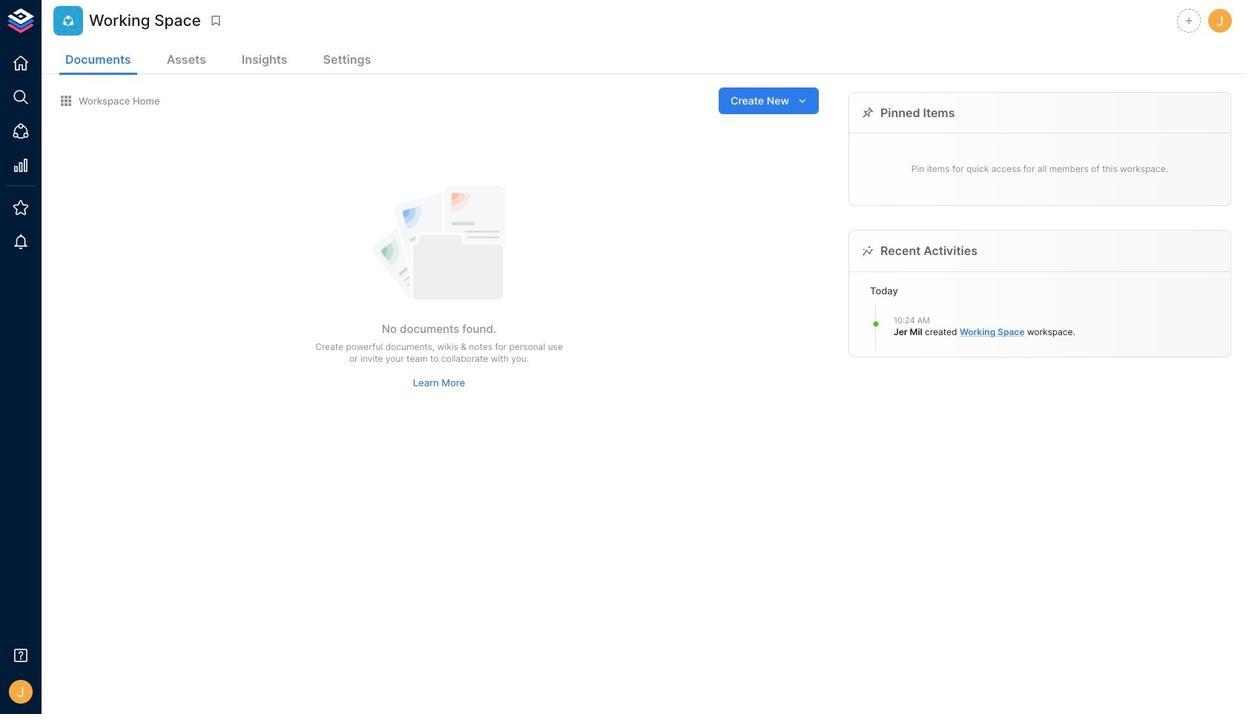 Task type: locate. For each thing, give the bounding box(es) containing it.
bookmark image
[[209, 14, 222, 27]]



